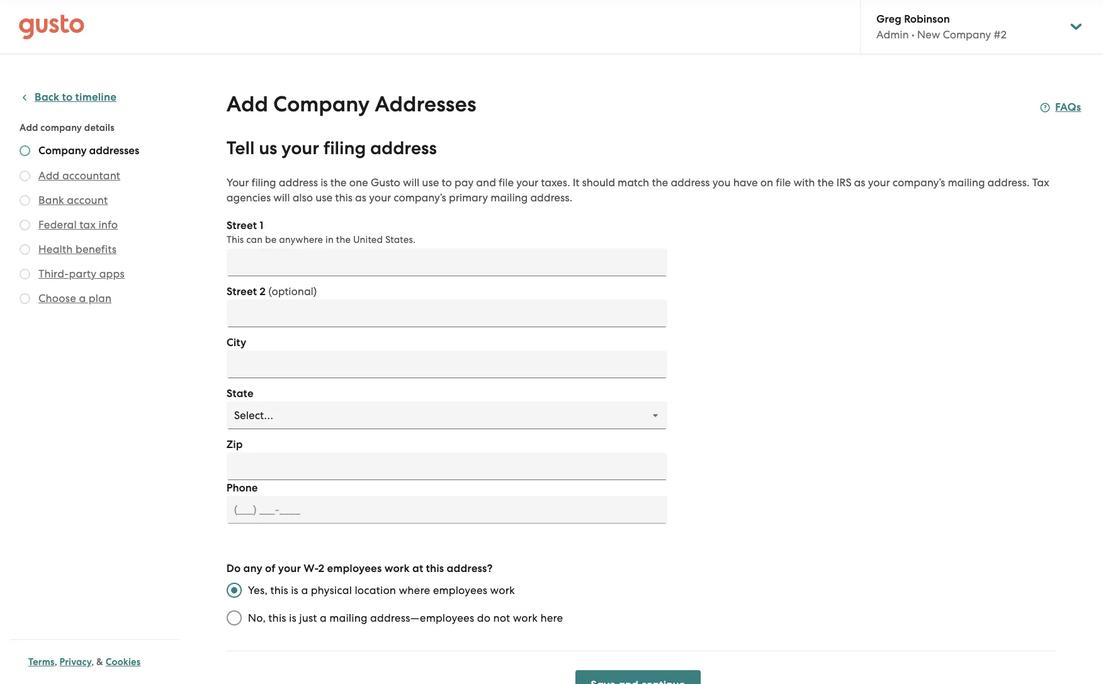 Task type: locate. For each thing, give the bounding box(es) containing it.
address. down taxes.
[[530, 191, 572, 204]]

file
[[499, 176, 514, 189], [776, 176, 791, 189]]

0 horizontal spatial file
[[499, 176, 514, 189]]

0 horizontal spatial company
[[38, 144, 87, 157]]

1 vertical spatial will
[[273, 191, 290, 204]]

add left company
[[20, 122, 38, 133]]

1 vertical spatial 2
[[318, 562, 324, 575]]

0 vertical spatial filing
[[323, 137, 366, 159]]

1 vertical spatial to
[[442, 176, 452, 189]]

apps
[[99, 268, 125, 280]]

admin
[[876, 28, 909, 41]]

add inside button
[[38, 169, 60, 182]]

Street 2 field
[[226, 300, 667, 327]]

company
[[943, 28, 991, 41], [273, 91, 370, 117], [38, 144, 87, 157]]

company down company
[[38, 144, 87, 157]]

1 vertical spatial employees
[[433, 584, 487, 597]]

as down one
[[355, 191, 366, 204]]

street inside the street 1 this can be anywhere in the united states.
[[226, 219, 257, 232]]

Phone text field
[[226, 496, 667, 524]]

0 horizontal spatial will
[[273, 191, 290, 204]]

4 check image from the top
[[20, 269, 30, 280]]

1 horizontal spatial filing
[[323, 137, 366, 159]]

no, this is just a mailing address—employees do not work here
[[248, 612, 563, 625]]

0 horizontal spatial a
[[79, 292, 86, 305]]

check image for third-
[[20, 269, 30, 280]]

the right in
[[336, 234, 351, 246]]

is for just
[[289, 612, 296, 625]]

0 vertical spatial add
[[226, 91, 268, 117]]

company up tell us your filing address
[[273, 91, 370, 117]]

be
[[265, 234, 277, 246]]

, left privacy link
[[55, 657, 57, 668]]

1 vertical spatial filing
[[252, 176, 276, 189]]

check image down add company details
[[20, 145, 30, 156]]

work up not
[[490, 584, 515, 597]]

2 vertical spatial company
[[38, 144, 87, 157]]

as
[[854, 176, 865, 189], [355, 191, 366, 204]]

company
[[40, 122, 82, 133]]

a down w-
[[301, 584, 308, 597]]

terms
[[28, 657, 55, 668]]

work
[[384, 562, 410, 575], [490, 584, 515, 597], [513, 612, 538, 625]]

0 vertical spatial work
[[384, 562, 410, 575]]

1 check image from the top
[[20, 145, 30, 156]]

2 vertical spatial work
[[513, 612, 538, 625]]

plan
[[89, 292, 112, 305]]

add accountant
[[38, 169, 120, 182]]

2 horizontal spatial company
[[943, 28, 991, 41]]

employees
[[327, 562, 382, 575], [433, 584, 487, 597]]

1 check image from the top
[[20, 195, 30, 206]]

address.
[[988, 176, 1030, 189], [530, 191, 572, 204]]

is
[[321, 176, 328, 189], [291, 584, 298, 597], [289, 612, 296, 625]]

5 check image from the top
[[20, 293, 30, 304]]

agencies
[[226, 191, 271, 204]]

add
[[226, 91, 268, 117], [20, 122, 38, 133], [38, 169, 60, 182]]

street 1 this can be anywhere in the united states.
[[226, 219, 416, 246]]

0 vertical spatial 2
[[260, 285, 266, 298]]

2 check image from the top
[[20, 220, 30, 230]]

where
[[399, 584, 430, 597]]

check image left choose
[[20, 293, 30, 304]]

0 vertical spatial as
[[854, 176, 865, 189]]

is left just
[[289, 612, 296, 625]]

any
[[243, 562, 262, 575]]

employees down address?
[[433, 584, 487, 597]]

2 check image from the top
[[20, 171, 30, 181]]

0 vertical spatial is
[[321, 176, 328, 189]]

,
[[55, 657, 57, 668], [91, 657, 94, 668]]

0 horizontal spatial address.
[[530, 191, 572, 204]]

the inside the street 1 this can be anywhere in the united states.
[[336, 234, 351, 246]]

will
[[403, 176, 419, 189], [273, 191, 290, 204]]

0 vertical spatial will
[[403, 176, 419, 189]]

back
[[35, 91, 59, 104]]

, left &
[[91, 657, 94, 668]]

back to timeline button
[[20, 90, 116, 105]]

check image
[[20, 195, 30, 206], [20, 220, 30, 230], [20, 244, 30, 255], [20, 269, 30, 280], [20, 293, 30, 304]]

0 horizontal spatial employees
[[327, 562, 382, 575]]

2 horizontal spatial mailing
[[948, 176, 985, 189]]

will right gusto
[[403, 176, 419, 189]]

2 vertical spatial mailing
[[329, 612, 367, 625]]

check image
[[20, 145, 30, 156], [20, 171, 30, 181]]

company inside greg robinson admin • new company #2
[[943, 28, 991, 41]]

(optional)
[[268, 285, 317, 298]]

your
[[226, 176, 249, 189]]

0 horizontal spatial address
[[279, 176, 318, 189]]

file right on
[[776, 176, 791, 189]]

to left the pay at left
[[442, 176, 452, 189]]

yes, this is a physical location where employees work
[[248, 584, 515, 597]]

a right just
[[320, 612, 327, 625]]

work left at
[[384, 562, 410, 575]]

this right at
[[426, 562, 444, 575]]

address left the you
[[671, 176, 710, 189]]

street
[[226, 219, 257, 232], [226, 285, 257, 298]]

a left plan on the left top
[[79, 292, 86, 305]]

use right also
[[316, 191, 333, 204]]

0 vertical spatial company's
[[893, 176, 945, 189]]

taxes.
[[541, 176, 570, 189]]

0 vertical spatial use
[[422, 176, 439, 189]]

1 vertical spatial address.
[[530, 191, 572, 204]]

check image for health
[[20, 244, 30, 255]]

will left also
[[273, 191, 290, 204]]

address—employees
[[370, 612, 474, 625]]

it
[[573, 176, 579, 189]]

0 horizontal spatial ,
[[55, 657, 57, 668]]

2 up 'physical'
[[318, 562, 324, 575]]

this inside your filing address is the one gusto will use to pay and file your taxes. it should match the address you have on file with the irs as your company's mailing address. tax agencies will also use this as your company's primary mailing address.
[[335, 191, 353, 204]]

1 horizontal spatial file
[[776, 176, 791, 189]]

is left one
[[321, 176, 328, 189]]

address up gusto
[[370, 137, 437, 159]]

is left 'physical'
[[291, 584, 298, 597]]

0 horizontal spatial use
[[316, 191, 333, 204]]

1 horizontal spatial a
[[301, 584, 308, 597]]

1 vertical spatial check image
[[20, 171, 30, 181]]

the right match
[[652, 176, 668, 189]]

0 vertical spatial address.
[[988, 176, 1030, 189]]

benefits
[[76, 243, 117, 256]]

0 horizontal spatial filing
[[252, 176, 276, 189]]

1 vertical spatial company's
[[394, 191, 446, 204]]

timeline
[[75, 91, 116, 104]]

1 file from the left
[[499, 176, 514, 189]]

1 horizontal spatial company's
[[893, 176, 945, 189]]

and
[[476, 176, 496, 189]]

1 vertical spatial street
[[226, 285, 257, 298]]

street left the (optional)
[[226, 285, 257, 298]]

1 vertical spatial mailing
[[491, 191, 528, 204]]

federal
[[38, 218, 77, 231]]

0 vertical spatial check image
[[20, 145, 30, 156]]

this
[[335, 191, 353, 204], [426, 562, 444, 575], [270, 584, 288, 597], [268, 612, 286, 625]]

zip
[[226, 438, 243, 451]]

2 vertical spatial add
[[38, 169, 60, 182]]

company left #2
[[943, 28, 991, 41]]

work right not
[[513, 612, 538, 625]]

0 vertical spatial company
[[943, 28, 991, 41]]

2
[[260, 285, 266, 298], [318, 562, 324, 575]]

with
[[794, 176, 815, 189]]

2 vertical spatial a
[[320, 612, 327, 625]]

address up also
[[279, 176, 318, 189]]

1 horizontal spatial ,
[[91, 657, 94, 668]]

your right 'irs' at the top right of page
[[868, 176, 890, 189]]

mailing
[[948, 176, 985, 189], [491, 191, 528, 204], [329, 612, 367, 625]]

use
[[422, 176, 439, 189], [316, 191, 333, 204]]

tax
[[79, 218, 96, 231]]

2 street from the top
[[226, 285, 257, 298]]

3 check image from the top
[[20, 244, 30, 255]]

add up bank
[[38, 169, 60, 182]]

irs
[[836, 176, 851, 189]]

to
[[62, 91, 73, 104], [442, 176, 452, 189]]

0 horizontal spatial to
[[62, 91, 73, 104]]

check image left bank
[[20, 195, 30, 206]]

address?
[[447, 562, 493, 575]]

filing up one
[[323, 137, 366, 159]]

1 horizontal spatial use
[[422, 176, 439, 189]]

employees up location
[[327, 562, 382, 575]]

is inside your filing address is the one gusto will use to pay and file your taxes. it should match the address you have on file with the irs as your company's mailing address. tax agencies will also use this as your company's primary mailing address.
[[321, 176, 328, 189]]

your
[[281, 137, 319, 159], [516, 176, 538, 189], [868, 176, 890, 189], [369, 191, 391, 204], [278, 562, 301, 575]]

filing
[[323, 137, 366, 159], [252, 176, 276, 189]]

2 left the (optional)
[[260, 285, 266, 298]]

0 vertical spatial street
[[226, 219, 257, 232]]

City field
[[226, 351, 667, 378]]

is for a
[[291, 584, 298, 597]]

address. left "tax"
[[988, 176, 1030, 189]]

add company addresses
[[226, 91, 476, 117]]

1 horizontal spatial to
[[442, 176, 452, 189]]

1 horizontal spatial address.
[[988, 176, 1030, 189]]

2 vertical spatial is
[[289, 612, 296, 625]]

this down one
[[335, 191, 353, 204]]

your right us
[[281, 137, 319, 159]]

0 horizontal spatial mailing
[[329, 612, 367, 625]]

0 vertical spatial a
[[79, 292, 86, 305]]

check image left health
[[20, 244, 30, 255]]

1 vertical spatial add
[[20, 122, 38, 133]]

back to timeline
[[35, 91, 116, 104]]

0 horizontal spatial 2
[[260, 285, 266, 298]]

anywhere
[[279, 234, 323, 246]]

street for 2
[[226, 285, 257, 298]]

add accountant button
[[38, 168, 120, 183]]

a
[[79, 292, 86, 305], [301, 584, 308, 597], [320, 612, 327, 625]]

check image left the third-
[[20, 269, 30, 280]]

addresses
[[375, 91, 476, 117]]

filing up agencies
[[252, 176, 276, 189]]

0 vertical spatial to
[[62, 91, 73, 104]]

in
[[326, 234, 334, 246]]

1 horizontal spatial will
[[403, 176, 419, 189]]

0 horizontal spatial as
[[355, 191, 366, 204]]

do
[[477, 612, 491, 625]]

use left the pay at left
[[422, 176, 439, 189]]

1 horizontal spatial add
[[38, 169, 60, 182]]

tax
[[1032, 176, 1049, 189]]

file right and
[[499, 176, 514, 189]]

2 horizontal spatial add
[[226, 91, 268, 117]]

greg
[[876, 13, 901, 26]]

as right 'irs' at the top right of page
[[854, 176, 865, 189]]

check image left add accountant button
[[20, 171, 30, 181]]

1 horizontal spatial address
[[370, 137, 437, 159]]

2 file from the left
[[776, 176, 791, 189]]

also
[[293, 191, 313, 204]]

check image left the federal
[[20, 220, 30, 230]]

1 street from the top
[[226, 219, 257, 232]]

0 horizontal spatial add
[[20, 122, 38, 133]]

to right back on the left of page
[[62, 91, 73, 104]]

w-
[[304, 562, 318, 575]]

1 vertical spatial company
[[273, 91, 370, 117]]

street up this
[[226, 219, 257, 232]]

1 horizontal spatial 2
[[318, 562, 324, 575]]

add up tell
[[226, 91, 268, 117]]

add for add accountant
[[38, 169, 60, 182]]

1 vertical spatial is
[[291, 584, 298, 597]]

1 vertical spatial work
[[490, 584, 515, 597]]

gusto
[[371, 176, 400, 189]]

info
[[98, 218, 118, 231]]

one
[[349, 176, 368, 189]]

federal tax info button
[[38, 217, 118, 232]]

1 vertical spatial use
[[316, 191, 333, 204]]

2 , from the left
[[91, 657, 94, 668]]



Task type: vqa. For each thing, say whether or not it's contained in the screenshot.
the use
yes



Task type: describe. For each thing, give the bounding box(es) containing it.
this
[[226, 234, 244, 246]]

company addresses
[[38, 144, 139, 157]]

1 horizontal spatial employees
[[433, 584, 487, 597]]

physical
[[311, 584, 352, 597]]

health benefits button
[[38, 242, 117, 257]]

third-party apps
[[38, 268, 125, 280]]

2 horizontal spatial a
[[320, 612, 327, 625]]

details
[[84, 122, 114, 133]]

addresses
[[89, 144, 139, 157]]

not
[[493, 612, 510, 625]]

add for add company details
[[20, 122, 38, 133]]

greg robinson admin • new company #2
[[876, 13, 1007, 41]]

0 horizontal spatial company's
[[394, 191, 446, 204]]

1 horizontal spatial company
[[273, 91, 370, 117]]

state
[[226, 387, 254, 400]]

this right 'no,'
[[268, 612, 286, 625]]

here
[[540, 612, 563, 625]]

add company details
[[20, 122, 114, 133]]

privacy link
[[60, 657, 91, 668]]

home image
[[19, 14, 84, 39]]

account
[[67, 194, 108, 207]]

city
[[226, 336, 246, 349]]

accountant
[[62, 169, 120, 182]]

your right of
[[278, 562, 301, 575]]

check image for choose
[[20, 293, 30, 304]]

new
[[917, 28, 940, 41]]

phone
[[226, 482, 258, 495]]

check image for federal
[[20, 220, 30, 230]]

states.
[[385, 234, 416, 246]]

2 horizontal spatial address
[[671, 176, 710, 189]]

on
[[760, 176, 773, 189]]

no,
[[248, 612, 266, 625]]

street for 1
[[226, 219, 257, 232]]

0 vertical spatial mailing
[[948, 176, 985, 189]]

united
[[353, 234, 383, 246]]

yes,
[[248, 584, 268, 597]]

just
[[299, 612, 317, 625]]

#2
[[994, 28, 1007, 41]]

choose a plan button
[[38, 291, 112, 306]]

filing inside your filing address is the one gusto will use to pay and file your taxes. it should match the address you have on file with the irs as your company's mailing address. tax agencies will also use this as your company's primary mailing address.
[[252, 176, 276, 189]]

bank account button
[[38, 193, 108, 208]]

Yes, this is a physical location where employees work radio
[[220, 577, 248, 604]]

bank account
[[38, 194, 108, 207]]

robinson
[[904, 13, 950, 26]]

faqs button
[[1040, 100, 1081, 115]]

privacy
[[60, 657, 91, 668]]

can
[[246, 234, 263, 246]]

1 vertical spatial a
[[301, 584, 308, 597]]

the left 'irs' at the top right of page
[[818, 176, 834, 189]]

this right yes,
[[270, 584, 288, 597]]

location
[[355, 584, 396, 597]]

your left taxes.
[[516, 176, 538, 189]]

1
[[260, 219, 264, 232]]

Zip field
[[226, 453, 667, 480]]

do any of your w-2 employees work at this address?
[[226, 562, 493, 575]]

check image for bank
[[20, 195, 30, 206]]

tell
[[226, 137, 255, 159]]

pay
[[455, 176, 474, 189]]

1 horizontal spatial mailing
[[491, 191, 528, 204]]

a inside button
[[79, 292, 86, 305]]

No, this is just a mailing address—employees do not work here radio
[[220, 604, 248, 632]]

your filing address is the one gusto will use to pay and file your taxes. it should match the address you have on file with the irs as your company's mailing address. tax agencies will also use this as your company's primary mailing address.
[[226, 176, 1049, 204]]

cookies
[[106, 657, 141, 668]]

match
[[618, 176, 649, 189]]

at
[[412, 562, 423, 575]]

primary
[[449, 191, 488, 204]]

should
[[582, 176, 615, 189]]

add for add company addresses
[[226, 91, 268, 117]]

cookies button
[[106, 655, 141, 670]]

street 2 (optional)
[[226, 285, 317, 298]]

us
[[259, 137, 277, 159]]

•
[[911, 28, 915, 41]]

your down gusto
[[369, 191, 391, 204]]

terms , privacy , & cookies
[[28, 657, 141, 668]]

party
[[69, 268, 97, 280]]

to inside your filing address is the one gusto will use to pay and file your taxes. it should match the address you have on file with the irs as your company's mailing address. tax agencies will also use this as your company's primary mailing address.
[[442, 176, 452, 189]]

federal tax info
[[38, 218, 118, 231]]

0 vertical spatial employees
[[327, 562, 382, 575]]

of
[[265, 562, 276, 575]]

health benefits
[[38, 243, 117, 256]]

you
[[713, 176, 731, 189]]

health
[[38, 243, 73, 256]]

third-party apps button
[[38, 266, 125, 281]]

1 horizontal spatial as
[[854, 176, 865, 189]]

to inside button
[[62, 91, 73, 104]]

tell us your filing address
[[226, 137, 437, 159]]

choose
[[38, 292, 76, 305]]

1 , from the left
[[55, 657, 57, 668]]

choose a plan
[[38, 292, 112, 305]]

do
[[226, 562, 241, 575]]

the left one
[[330, 176, 347, 189]]

company addresses list
[[20, 144, 174, 309]]

1 vertical spatial as
[[355, 191, 366, 204]]

faqs
[[1055, 101, 1081, 114]]

company inside list
[[38, 144, 87, 157]]

terms link
[[28, 657, 55, 668]]

bank
[[38, 194, 64, 207]]

Street 1 field
[[226, 249, 667, 276]]

&
[[96, 657, 103, 668]]

third-
[[38, 268, 69, 280]]



